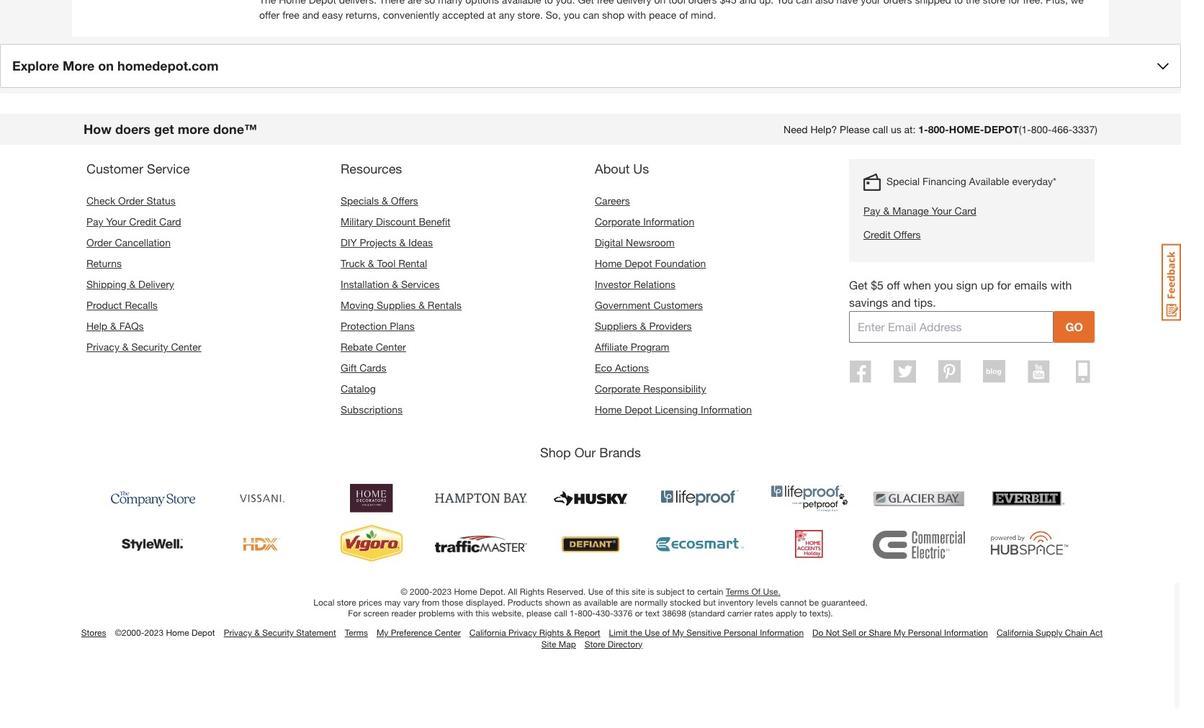 Task type: describe. For each thing, give the bounding box(es) containing it.
share
[[869, 628, 892, 638]]

home depot mobile apps image
[[1076, 360, 1090, 383]]

about us
[[595, 161, 649, 177]]

lifeproof flooring image
[[654, 478, 746, 519]]

& for suppliers & providers
[[640, 320, 647, 332]]

home depot on pinterest image
[[939, 360, 961, 383]]

hdx image
[[216, 525, 308, 565]]

the company store image
[[107, 478, 199, 519]]

0 vertical spatial credit
[[129, 215, 156, 228]]

& left ideas
[[399, 236, 406, 249]]

please
[[527, 608, 552, 619]]

displayed.
[[466, 597, 505, 608]]

2 orders from the left
[[884, 0, 912, 6]]

use inside © 2000-2023 home depot. all rights reserved. use of this site is subject to certain terms of use. local store prices may vary from those displayed. products shown as available are normally stocked but inventory levels cannot be guaranteed. for screen reader problems with this website, please call 1-800-430-3376 or text 38698 (standard carrier rates apply to texts).
[[588, 586, 604, 597]]

off
[[887, 278, 900, 292]]

accepted
[[442, 9, 485, 21]]

stores link
[[81, 628, 106, 638]]

check
[[86, 195, 115, 207]]

about
[[595, 161, 630, 177]]

peace
[[649, 9, 677, 21]]

depot
[[984, 123, 1019, 136]]

explore more on homedepot.com button
[[0, 44, 1181, 88]]

check order status
[[86, 195, 176, 207]]

or inside © 2000-2023 home depot. all rights reserved. use of this site is subject to certain terms of use. local store prices may vary from those displayed. products shown as available are normally stocked but inventory levels cannot be guaranteed. for screen reader problems with this website, please call 1-800-430-3376 or text 38698 (standard carrier rates apply to texts).
[[635, 608, 643, 619]]

with inside © 2000-2023 home depot. all rights reserved. use of this site is subject to certain terms of use. local store prices may vary from those displayed. products shown as available are normally stocked but inventory levels cannot be guaranteed. for screen reader problems with this website, please call 1-800-430-3376 or text 38698 (standard carrier rates apply to texts).
[[457, 608, 473, 619]]

inventory
[[718, 597, 754, 608]]

security for statement
[[262, 628, 294, 638]]

my preference center link
[[377, 628, 461, 638]]

limit the use of my sensitive personal information link
[[609, 628, 804, 638]]

with inside "get $5 off when you sign up for emails with savings and tips."
[[1051, 278, 1072, 292]]

2 horizontal spatial privacy
[[509, 628, 537, 638]]

corporate for corporate information
[[595, 215, 641, 228]]

& for specials & offers
[[382, 195, 388, 207]]

help & faqs
[[86, 320, 144, 332]]

1 horizontal spatial your
[[932, 205, 952, 217]]

california supply chain act
[[997, 628, 1103, 638]]

returns,
[[346, 9, 380, 21]]

all
[[508, 586, 518, 597]]

2 my from the left
[[672, 628, 684, 638]]

report
[[574, 628, 601, 638]]

1 vertical spatial and
[[302, 9, 319, 21]]

eco actions link
[[595, 362, 649, 374]]

available inside the home depot delivers. there are so many options available to you. get free delivery on tool orders $45 and up. you can also have your orders shipped to the store for free. plus, we offer free and easy returns, conveniently accepted at any store. so, you can shop with peace of mind.
[[502, 0, 541, 6]]

california for california supply chain act
[[997, 628, 1034, 638]]

customer service
[[86, 161, 190, 177]]

limit the use of my sensitive personal information
[[609, 628, 804, 638]]

1 horizontal spatial free
[[597, 0, 614, 6]]

home depot on facebook image
[[850, 360, 872, 383]]

privacy & security statement
[[224, 628, 336, 638]]

0 vertical spatial call
[[873, 123, 888, 136]]

glacier bay image
[[873, 478, 965, 519]]

©
[[401, 586, 408, 597]]

help
[[86, 320, 107, 332]]

©2000-
[[115, 628, 144, 638]]

diy projects & ideas link
[[341, 236, 433, 249]]

1- inside © 2000-2023 home depot. all rights reserved. use of this site is subject to certain terms of use. local store prices may vary from those displayed. products shown as available are normally stocked but inventory levels cannot be guaranteed. for screen reader problems with this website, please call 1-800-430-3376 or text 38698 (standard carrier rates apply to texts).
[[570, 608, 578, 619]]

help?
[[811, 123, 837, 136]]

rebate center link
[[341, 341, 406, 353]]

responsibility
[[643, 383, 706, 395]]

manage
[[893, 205, 929, 217]]

& for pay & manage your card
[[884, 205, 890, 217]]

you.
[[556, 0, 575, 6]]

moving supplies & rentals
[[341, 299, 462, 311]]

vary
[[403, 597, 420, 608]]

800- inside © 2000-2023 home depot. all rights reserved. use of this site is subject to certain terms of use. local store prices may vary from those displayed. products shown as available are normally stocked but inventory levels cannot be guaranteed. for screen reader problems with this website, please call 1-800-430-3376 or text 38698 (standard carrier rates apply to texts).
[[578, 608, 596, 619]]

husky image
[[545, 478, 637, 519]]

reserved.
[[547, 586, 586, 597]]

pay & manage your card
[[864, 205, 977, 217]]

corporate for corporate responsibility
[[595, 383, 641, 395]]

rebate center
[[341, 341, 406, 353]]

military
[[341, 215, 373, 228]]

0 horizontal spatial card
[[159, 215, 181, 228]]

returns link
[[86, 257, 122, 270]]

pay your credit card link
[[86, 215, 181, 228]]

privacy for privacy & security statement
[[224, 628, 252, 638]]

newsroom
[[626, 236, 675, 249]]

call inside © 2000-2023 home depot. all rights reserved. use of this site is subject to certain terms of use. local store prices may vary from those displayed. products shown as available are normally stocked but inventory levels cannot be guaranteed. for screen reader problems with this website, please call 1-800-430-3376 or text 38698 (standard carrier rates apply to texts).
[[554, 608, 567, 619]]

stylewell image
[[107, 525, 199, 565]]

investor relations
[[595, 278, 676, 290]]

text
[[645, 608, 660, 619]]

corporate responsibility
[[595, 383, 706, 395]]

home inside © 2000-2023 home depot. all rights reserved. use of this site is subject to certain terms of use. local store prices may vary from those displayed. products shown as available are normally stocked but inventory levels cannot be guaranteed. for screen reader problems with this website, please call 1-800-430-3376 or text 38698 (standard carrier rates apply to texts).
[[454, 586, 477, 597]]

rights inside © 2000-2023 home depot. all rights reserved. use of this site is subject to certain terms of use. local store prices may vary from those displayed. products shown as available are normally stocked but inventory levels cannot be guaranteed. for screen reader problems with this website, please call 1-800-430-3376 or text 38698 (standard carrier rates apply to texts).
[[520, 586, 545, 597]]

go button
[[1054, 311, 1095, 343]]

as
[[573, 597, 582, 608]]

Enter Email Address text field
[[849, 311, 1054, 343]]

up.
[[759, 0, 774, 6]]

relations
[[634, 278, 676, 290]]

shipped
[[915, 0, 951, 6]]

to left certain
[[687, 586, 695, 597]]

0 horizontal spatial can
[[583, 9, 600, 21]]

product
[[86, 299, 122, 311]]

pay for pay your credit card
[[86, 215, 103, 228]]

home depot licensing information
[[595, 404, 752, 416]]

stores
[[81, 628, 106, 638]]

available
[[969, 175, 1010, 187]]

1 vertical spatial rights
[[539, 628, 564, 638]]

©2000-2023 home depot
[[115, 628, 215, 638]]

1 horizontal spatial of
[[662, 628, 670, 638]]

apply
[[776, 608, 797, 619]]

gift
[[341, 362, 357, 374]]

foundation
[[655, 257, 706, 270]]

california supply chain act link
[[997, 628, 1103, 638]]

1 horizontal spatial 800-
[[928, 123, 949, 136]]

$45
[[720, 0, 737, 6]]

customers
[[654, 299, 703, 311]]

projects
[[360, 236, 397, 249]]

please
[[840, 123, 870, 136]]

credit offers
[[864, 228, 921, 241]]

lifeproof with petproof technology carpet image
[[764, 478, 856, 519]]

digital newsroom
[[595, 236, 675, 249]]

trafficmaster image
[[435, 525, 527, 565]]

us
[[633, 161, 649, 177]]

local
[[314, 597, 335, 608]]

for inside "get $5 off when you sign up for emails with savings and tips."
[[998, 278, 1011, 292]]

& for truck & tool rental
[[368, 257, 374, 270]]

home depot licensing information link
[[595, 404, 752, 416]]

personal for sensitive
[[724, 628, 758, 638]]

act
[[1090, 628, 1103, 638]]

3376
[[614, 608, 633, 619]]

get inside "get $5 off when you sign up for emails with savings and tips."
[[849, 278, 868, 292]]

stocked
[[670, 597, 701, 608]]

we
[[1071, 0, 1084, 6]]

rentals
[[428, 299, 462, 311]]

1 horizontal spatial can
[[796, 0, 813, 6]]

& left report
[[566, 628, 572, 638]]

0 vertical spatial this
[[616, 586, 630, 597]]

the inside the home depot delivers. there are so many options available to you. get free delivery on tool orders $45 and up. you can also have your orders shipped to the store for free. plus, we offer free and easy returns, conveniently accepted at any store. so, you can shop with peace of mind.
[[966, 0, 980, 6]]

ecosmart image
[[654, 525, 746, 565]]

3 my from the left
[[894, 628, 906, 638]]

defiant image
[[545, 525, 637, 565]]

vissani image
[[216, 478, 308, 519]]

affiliate program
[[595, 341, 670, 353]]

of inside the home depot delivers. there are so many options available to you. get free delivery on tool orders $45 and up. you can also have your orders shipped to the store for free. plus, we offer free and easy returns, conveniently accepted at any store. so, you can shop with peace of mind.
[[679, 9, 688, 21]]

moving supplies & rentals link
[[341, 299, 462, 311]]

home down digital
[[595, 257, 622, 270]]

get
[[154, 121, 174, 137]]

investor
[[595, 278, 631, 290]]

cannot
[[780, 597, 807, 608]]

corporate information
[[595, 215, 695, 228]]

1 vertical spatial use
[[645, 628, 660, 638]]

offer
[[259, 9, 280, 21]]

for inside the home depot delivers. there are so many options available to you. get free delivery on tool orders $45 and up. you can also have your orders shipped to the store for free. plus, we offer free and easy returns, conveniently accepted at any store. so, you can shop with peace of mind.
[[1008, 0, 1021, 6]]

store.
[[518, 9, 543, 21]]

1 my from the left
[[377, 628, 389, 638]]

terms inside © 2000-2023 home depot. all rights reserved. use of this site is subject to certain terms of use. local store prices may vary from those displayed. products shown as available are normally stocked but inventory levels cannot be guaranteed. for screen reader problems with this website, please call 1-800-430-3376 or text 38698 (standard carrier rates apply to texts).
[[726, 586, 749, 597]]

1 vertical spatial the
[[630, 628, 642, 638]]

brands
[[600, 445, 641, 460]]

0 horizontal spatial offers
[[391, 195, 418, 207]]

products
[[508, 597, 543, 608]]

with inside the home depot delivers. there are so many options available to you. get free delivery on tool orders $45 and up. you can also have your orders shipped to the store for free. plus, we offer free and easy returns, conveniently accepted at any store. so, you can shop with peace of mind.
[[628, 9, 646, 21]]



Task type: locate. For each thing, give the bounding box(es) containing it.
0 horizontal spatial of
[[606, 586, 613, 597]]

home depot blog image
[[983, 360, 1006, 383]]

2 horizontal spatial 800-
[[1031, 123, 1052, 136]]

are up conveniently
[[408, 0, 422, 6]]

cards
[[360, 362, 387, 374]]

vigoro image
[[326, 525, 418, 565]]

1 horizontal spatial get
[[849, 278, 868, 292]]

0 vertical spatial rights
[[520, 586, 545, 597]]

center down the delivery
[[171, 341, 201, 353]]

how
[[84, 121, 112, 137]]

800-
[[928, 123, 949, 136], [1031, 123, 1052, 136], [578, 608, 596, 619]]

1 vertical spatial free
[[282, 9, 299, 21]]

0 horizontal spatial and
[[302, 9, 319, 21]]

0 vertical spatial and
[[740, 0, 757, 6]]

& down government customers "link"
[[640, 320, 647, 332]]

or right sell
[[859, 628, 867, 638]]

card up credit offers "link"
[[955, 205, 977, 217]]

pay & manage your card link
[[864, 203, 1057, 218]]

this down depot.
[[476, 608, 489, 619]]

1 horizontal spatial store
[[983, 0, 1006, 6]]

hampton bay image
[[435, 478, 527, 519]]

pay for pay & manage your card
[[864, 205, 881, 217]]

truck & tool rental link
[[341, 257, 427, 270]]

can
[[796, 0, 813, 6], [583, 9, 600, 21]]

you
[[564, 9, 580, 21], [935, 278, 953, 292]]

home accents holiday image
[[764, 525, 856, 565]]

services
[[401, 278, 440, 290]]

specials
[[341, 195, 379, 207]]

rights down "please"
[[539, 628, 564, 638]]

up
[[981, 278, 994, 292]]

subject
[[657, 586, 685, 597]]

your
[[861, 0, 881, 6]]

suppliers & providers
[[595, 320, 692, 332]]

your down financing
[[932, 205, 952, 217]]

2 vertical spatial with
[[457, 608, 473, 619]]

0 vertical spatial corporate
[[595, 215, 641, 228]]

to right shipped
[[954, 0, 963, 6]]

to left be
[[800, 608, 807, 619]]

center down plans
[[376, 341, 406, 353]]

1 vertical spatial order
[[86, 236, 112, 249]]

0 horizontal spatial your
[[106, 215, 126, 228]]

privacy & security statement link
[[224, 628, 336, 638]]

home depot on twitter image
[[894, 360, 917, 383]]

and inside "get $5 off when you sign up for emails with savings and tips."
[[892, 295, 911, 309]]

chain
[[1065, 628, 1088, 638]]

home right the '©2000-'
[[166, 628, 189, 638]]

california privacy rights & report
[[470, 628, 601, 638]]

1- right at:
[[919, 123, 928, 136]]

delivery
[[617, 0, 652, 6]]

privacy
[[86, 341, 120, 353], [224, 628, 252, 638], [509, 628, 537, 638]]

privacy & security center link
[[86, 341, 201, 353]]

california down website,
[[470, 628, 506, 638]]

call left us
[[873, 123, 888, 136]]

my down "38698"
[[672, 628, 684, 638]]

1 horizontal spatial and
[[740, 0, 757, 6]]

0 vertical spatial 1-
[[919, 123, 928, 136]]

& for privacy & security statement
[[255, 628, 260, 638]]

& for installation & services
[[392, 278, 398, 290]]

store left free.
[[983, 0, 1006, 6]]

0 horizontal spatial order
[[86, 236, 112, 249]]

get left $5 at the right top of the page
[[849, 278, 868, 292]]

0 vertical spatial terms
[[726, 586, 749, 597]]

800- right depot
[[1031, 123, 1052, 136]]

1 horizontal spatial the
[[966, 0, 980, 6]]

800- up report
[[578, 608, 596, 619]]

1 vertical spatial are
[[620, 597, 633, 608]]

corporate down careers link
[[595, 215, 641, 228]]

financing
[[923, 175, 967, 187]]

free right the "offer"
[[282, 9, 299, 21]]

or left text
[[635, 608, 643, 619]]

of
[[679, 9, 688, 21], [606, 586, 613, 597], [662, 628, 670, 638]]

you inside "get $5 off when you sign up for emails with savings and tips."
[[935, 278, 953, 292]]

supplies
[[377, 299, 416, 311]]

1 horizontal spatial privacy
[[224, 628, 252, 638]]

your
[[932, 205, 952, 217], [106, 215, 126, 228]]

and down off
[[892, 295, 911, 309]]

1 vertical spatial of
[[606, 586, 613, 597]]

order up the pay your credit card link on the left of the page
[[118, 195, 144, 207]]

1 vertical spatial for
[[998, 278, 1011, 292]]

pay down check
[[86, 215, 103, 228]]

sensitive
[[687, 628, 722, 638]]

store
[[983, 0, 1006, 6], [337, 597, 356, 608]]

on right more
[[98, 58, 114, 74]]

available right as
[[584, 597, 618, 608]]

home depot foundation
[[595, 257, 706, 270]]

and left "up."
[[740, 0, 757, 6]]

1 horizontal spatial orders
[[884, 0, 912, 6]]

& right help
[[110, 320, 117, 332]]

0 horizontal spatial 2023
[[144, 628, 164, 638]]

are inside © 2000-2023 home depot. all rights reserved. use of this site is subject to certain terms of use. local store prices may vary from those displayed. products shown as available are normally stocked but inventory levels cannot be guaranteed. for screen reader problems with this website, please call 1-800-430-3376 or text 38698 (standard carrier rates apply to texts).
[[620, 597, 633, 608]]

offers down manage
[[894, 228, 921, 241]]

use
[[588, 586, 604, 597], [645, 628, 660, 638]]

tips.
[[914, 295, 936, 309]]

commercial electric image
[[873, 525, 965, 565]]

1 vertical spatial call
[[554, 608, 567, 619]]

0 vertical spatial get
[[578, 0, 594, 6]]

available up store.
[[502, 0, 541, 6]]

hubspace smart home image
[[983, 525, 1075, 565]]

pay inside pay & manage your card link
[[864, 205, 881, 217]]

terms down "for" on the bottom of the page
[[345, 628, 368, 638]]

0 vertical spatial you
[[564, 9, 580, 21]]

orders
[[688, 0, 717, 6], [884, 0, 912, 6]]

get right you.
[[578, 0, 594, 6]]

1 horizontal spatial my
[[672, 628, 684, 638]]

1 vertical spatial terms
[[345, 628, 368, 638]]

do
[[813, 628, 824, 638]]

1 vertical spatial 1-
[[570, 608, 578, 619]]

1 vertical spatial corporate
[[595, 383, 641, 395]]

you down you.
[[564, 9, 580, 21]]

1 horizontal spatial order
[[118, 195, 144, 207]]

38698
[[662, 608, 686, 619]]

explore more on homedepot.com
[[12, 58, 219, 74]]

0 horizontal spatial use
[[588, 586, 604, 597]]

1 horizontal spatial card
[[955, 205, 977, 217]]

store inside the home depot delivers. there are so many options available to you. get free delivery on tool orders $45 and up. you can also have your orders shipped to the store for free. plus, we offer free and easy returns, conveniently accepted at any store. so, you can shop with peace of mind.
[[983, 0, 1006, 6]]

1 orders from the left
[[688, 0, 717, 6]]

corporate down eco actions link
[[595, 383, 641, 395]]

california
[[470, 628, 506, 638], [997, 628, 1034, 638]]

1 horizontal spatial personal
[[908, 628, 942, 638]]

shop our brands
[[540, 445, 641, 460]]

of down "38698"
[[662, 628, 670, 638]]

1 vertical spatial security
[[262, 628, 294, 638]]

center down problems
[[435, 628, 461, 638]]

on inside dropdown button
[[98, 58, 114, 74]]

2 california from the left
[[997, 628, 1034, 638]]

security
[[131, 341, 168, 353], [262, 628, 294, 638]]

1 california from the left
[[470, 628, 506, 638]]

1 horizontal spatial or
[[859, 628, 867, 638]]

california left supply in the right bottom of the page
[[997, 628, 1034, 638]]

1 horizontal spatial are
[[620, 597, 633, 608]]

rates
[[754, 608, 774, 619]]

1 vertical spatial available
[[584, 597, 618, 608]]

1 corporate from the top
[[595, 215, 641, 228]]

credit down pay & manage your card
[[864, 228, 891, 241]]

personal for my
[[908, 628, 942, 638]]

2 vertical spatial and
[[892, 295, 911, 309]]

1 vertical spatial offers
[[894, 228, 921, 241]]

offers inside "link"
[[894, 228, 921, 241]]

0 horizontal spatial the
[[630, 628, 642, 638]]

corporate responsibility link
[[595, 383, 706, 395]]

eco actions
[[595, 362, 649, 374]]

2 horizontal spatial of
[[679, 9, 688, 21]]

0 vertical spatial security
[[131, 341, 168, 353]]

shipping & delivery link
[[86, 278, 174, 290]]

2 vertical spatial of
[[662, 628, 670, 638]]

& up supplies
[[392, 278, 398, 290]]

1 horizontal spatial offers
[[894, 228, 921, 241]]

home left depot.
[[454, 586, 477, 597]]

you inside the home depot delivers. there are so many options available to you. get free delivery on tool orders $45 and up. you can also have your orders shipped to the store for free. plus, we offer free and easy returns, conveniently accepted at any store. so, you can shop with peace of mind.
[[564, 9, 580, 21]]

1 horizontal spatial with
[[628, 9, 646, 21]]

cancellation
[[115, 236, 171, 249]]

0 vertical spatial 2023
[[433, 586, 452, 597]]

free up shop
[[597, 0, 614, 6]]

& left statement
[[255, 628, 260, 638]]

can left shop
[[583, 9, 600, 21]]

2023 right stores link
[[144, 628, 164, 638]]

card
[[955, 205, 977, 217], [159, 215, 181, 228]]

0 vertical spatial store
[[983, 0, 1006, 6]]

1 vertical spatial 2023
[[144, 628, 164, 638]]

0 horizontal spatial center
[[171, 341, 201, 353]]

help & faqs link
[[86, 320, 144, 332]]

of up the 430-
[[606, 586, 613, 597]]

home down eco
[[595, 404, 622, 416]]

are right the 430-
[[620, 597, 633, 608]]

2023 inside © 2000-2023 home depot. all rights reserved. use of this site is subject to certain terms of use. local store prices may vary from those displayed. products shown as available are normally stocked but inventory levels cannot be guaranteed. for screen reader problems with this website, please call 1-800-430-3376 or text 38698 (standard carrier rates apply to texts).
[[433, 586, 452, 597]]

0 horizontal spatial my
[[377, 628, 389, 638]]

1 vertical spatial or
[[859, 628, 867, 638]]

any
[[499, 9, 515, 21]]

moving
[[341, 299, 374, 311]]

rights right all
[[520, 586, 545, 597]]

0 vertical spatial offers
[[391, 195, 418, 207]]

0 horizontal spatial free
[[282, 9, 299, 21]]

not
[[826, 628, 840, 638]]

personal right share
[[908, 628, 942, 638]]

2 horizontal spatial and
[[892, 295, 911, 309]]

personal down carrier
[[724, 628, 758, 638]]

government customers
[[595, 299, 703, 311]]

0 horizontal spatial privacy
[[86, 341, 120, 353]]

those
[[442, 597, 463, 608]]

& for privacy & security center
[[122, 341, 129, 353]]

of inside © 2000-2023 home depot. all rights reserved. use of this site is subject to certain terms of use. local store prices may vary from those displayed. products shown as available are normally stocked but inventory levels cannot be guaranteed. for screen reader problems with this website, please call 1-800-430-3376 or text 38698 (standard carrier rates apply to texts).
[[606, 586, 613, 597]]

offers up the discount
[[391, 195, 418, 207]]

& left tool
[[368, 257, 374, 270]]

2 horizontal spatial center
[[435, 628, 461, 638]]

2 corporate from the top
[[595, 383, 641, 395]]

1 vertical spatial with
[[1051, 278, 1072, 292]]

1 personal from the left
[[724, 628, 758, 638]]

2 horizontal spatial my
[[894, 628, 906, 638]]

free.
[[1023, 0, 1043, 6]]

with down delivery
[[628, 9, 646, 21]]

security down faqs
[[131, 341, 168, 353]]

diy
[[341, 236, 357, 249]]

home depot foundation link
[[595, 257, 706, 270]]

program
[[631, 341, 670, 353]]

california for california privacy rights & report
[[470, 628, 506, 638]]

the right limit
[[630, 628, 642, 638]]

1 horizontal spatial you
[[935, 278, 953, 292]]

you left "sign"
[[935, 278, 953, 292]]

2000-
[[410, 586, 433, 597]]

emails
[[1015, 278, 1048, 292]]

1 vertical spatial on
[[98, 58, 114, 74]]

available inside © 2000-2023 home depot. all rights reserved. use of this site is subject to certain terms of use. local store prices may vary from those displayed. products shown as available are normally stocked but inventory levels cannot be guaranteed. for screen reader problems with this website, please call 1-800-430-3376 or text 38698 (standard carrier rates apply to texts).
[[584, 597, 618, 608]]

need
[[784, 123, 808, 136]]

1 horizontal spatial 1-
[[919, 123, 928, 136]]

and left easy
[[302, 9, 319, 21]]

0 vertical spatial available
[[502, 0, 541, 6]]

0 horizontal spatial with
[[457, 608, 473, 619]]

is
[[648, 586, 654, 597]]

0 vertical spatial for
[[1008, 0, 1021, 6]]

home decorators collection image
[[326, 478, 418, 519]]

0 horizontal spatial you
[[564, 9, 580, 21]]

& up recalls
[[129, 278, 136, 290]]

1 vertical spatial you
[[935, 278, 953, 292]]

& for help & faqs
[[110, 320, 117, 332]]

0 horizontal spatial terms
[[345, 628, 368, 638]]

0 vertical spatial order
[[118, 195, 144, 207]]

order up returns link
[[86, 236, 112, 249]]

benefit
[[419, 215, 451, 228]]

providers
[[649, 320, 692, 332]]

1- down reserved.
[[570, 608, 578, 619]]

0 horizontal spatial security
[[131, 341, 168, 353]]

personal
[[724, 628, 758, 638], [908, 628, 942, 638]]

1 horizontal spatial call
[[873, 123, 888, 136]]

truck
[[341, 257, 365, 270]]

security left statement
[[262, 628, 294, 638]]

suppliers & providers link
[[595, 320, 692, 332]]

1 vertical spatial this
[[476, 608, 489, 619]]

0 horizontal spatial personal
[[724, 628, 758, 638]]

the right shipped
[[966, 0, 980, 6]]

affiliate
[[595, 341, 628, 353]]

for left free.
[[1008, 0, 1021, 6]]

2 personal from the left
[[908, 628, 942, 638]]

1 horizontal spatial pay
[[864, 205, 881, 217]]

with right problems
[[457, 608, 473, 619]]

& down faqs
[[122, 341, 129, 353]]

use.
[[763, 586, 781, 597]]

800- right at:
[[928, 123, 949, 136]]

of down tool
[[679, 9, 688, 21]]

2 horizontal spatial with
[[1051, 278, 1072, 292]]

0 horizontal spatial orders
[[688, 0, 717, 6]]

catalog link
[[341, 383, 376, 395]]

0 horizontal spatial on
[[98, 58, 114, 74]]

my right share
[[894, 628, 906, 638]]

0 vertical spatial are
[[408, 0, 422, 6]]

credit inside "link"
[[864, 228, 891, 241]]

1 horizontal spatial on
[[654, 0, 666, 6]]

sell
[[842, 628, 857, 638]]

product recalls link
[[86, 299, 158, 311]]

& left manage
[[884, 205, 890, 217]]

orders right your
[[884, 0, 912, 6]]

1 horizontal spatial california
[[997, 628, 1034, 638]]

0 vertical spatial with
[[628, 9, 646, 21]]

feedback link image
[[1162, 243, 1181, 321]]

military discount benefit
[[341, 215, 451, 228]]

1 horizontal spatial credit
[[864, 228, 891, 241]]

government customers link
[[595, 299, 703, 311]]

use right as
[[588, 586, 604, 597]]

pay up the credit offers
[[864, 205, 881, 217]]

home depot on youtube image
[[1028, 360, 1050, 383]]

gift cards
[[341, 362, 387, 374]]

mind.
[[691, 9, 716, 21]]

store right local
[[337, 597, 356, 608]]

security for center
[[131, 341, 168, 353]]

get inside the home depot delivers. there are so many options available to you. get free delivery on tool orders $45 and up. you can also have your orders shipped to the store for free. plus, we offer free and easy returns, conveniently accepted at any store. so, you can shop with peace of mind.
[[578, 0, 594, 6]]

0 horizontal spatial call
[[554, 608, 567, 619]]

with right "emails" at top
[[1051, 278, 1072, 292]]

0 vertical spatial or
[[635, 608, 643, 619]]

this left site
[[616, 586, 630, 597]]

home inside the home depot delivers. there are so many options available to you. get free delivery on tool orders $45 and up. you can also have your orders shipped to the store for free. plus, we offer free and easy returns, conveniently accepted at any store. so, you can shop with peace of mind.
[[279, 0, 306, 6]]

terms left of
[[726, 586, 749, 597]]

for right up on the right of page
[[998, 278, 1011, 292]]

1-
[[919, 123, 928, 136], [570, 608, 578, 619]]

everbilt image
[[983, 478, 1075, 519]]

card down status
[[159, 215, 181, 228]]

orders up mind.
[[688, 0, 717, 6]]

privacy for privacy & security center
[[86, 341, 120, 353]]

to up so,
[[544, 0, 553, 6]]

options
[[466, 0, 499, 6]]

texts).
[[810, 608, 833, 619]]

1 horizontal spatial center
[[376, 341, 406, 353]]

& down services
[[419, 299, 425, 311]]

on inside the home depot delivers. there are so many options available to you. get free delivery on tool orders $45 and up. you can also have your orders shipped to the store for free. plus, we offer free and easy returns, conveniently accepted at any store. so, you can shop with peace of mind.
[[654, 0, 666, 6]]

1 horizontal spatial use
[[645, 628, 660, 638]]

& for shipping & delivery
[[129, 278, 136, 290]]

use down text
[[645, 628, 660, 638]]

depot
[[309, 0, 336, 6], [625, 257, 652, 270], [625, 404, 652, 416], [192, 628, 215, 638]]

credit up cancellation
[[129, 215, 156, 228]]

home right the
[[279, 0, 306, 6]]

your up order cancellation
[[106, 215, 126, 228]]

and
[[740, 0, 757, 6], [302, 9, 319, 21], [892, 295, 911, 309]]

(1-
[[1019, 123, 1031, 136]]

& up military discount benefit
[[382, 195, 388, 207]]

0 vertical spatial use
[[588, 586, 604, 597]]

0 vertical spatial can
[[796, 0, 813, 6]]

at:
[[904, 123, 916, 136]]

depot inside the home depot delivers. there are so many options available to you. get free delivery on tool orders $45 and up. you can also have your orders shipped to the store for free. plus, we offer free and easy returns, conveniently accepted at any store. so, you can shop with peace of mind.
[[309, 0, 336, 6]]

specials & offers
[[341, 195, 418, 207]]

0 horizontal spatial this
[[476, 608, 489, 619]]

are inside the home depot delivers. there are so many options available to you. get free delivery on tool orders $45 and up. you can also have your orders shipped to the store for free. plus, we offer free and easy returns, conveniently accepted at any store. so, you can shop with peace of mind.
[[408, 0, 422, 6]]

protection plans link
[[341, 320, 415, 332]]

call left as
[[554, 608, 567, 619]]

my down screen
[[377, 628, 389, 638]]

ideas
[[409, 236, 433, 249]]

1 vertical spatial can
[[583, 9, 600, 21]]

shipping
[[86, 278, 126, 290]]

1 horizontal spatial this
[[616, 586, 630, 597]]

doers
[[115, 121, 151, 137]]

on up 'peace'
[[654, 0, 666, 6]]

can right you
[[796, 0, 813, 6]]

store inside © 2000-2023 home depot. all rights reserved. use of this site is subject to certain terms of use. local store prices may vary from those displayed. products shown as available are normally stocked but inventory levels cannot be guaranteed. for screen reader problems with this website, please call 1-800-430-3376 or text 38698 (standard carrier rates apply to texts).
[[337, 597, 356, 608]]

2023 up problems
[[433, 586, 452, 597]]

more
[[63, 58, 95, 74]]



Task type: vqa. For each thing, say whether or not it's contained in the screenshot.
M18 FUEL 18V Lithium-Ion Brushless Cordless Hammer Drill and Impact Driver Combo Kit (2-Tool) with M18 Blower image
no



